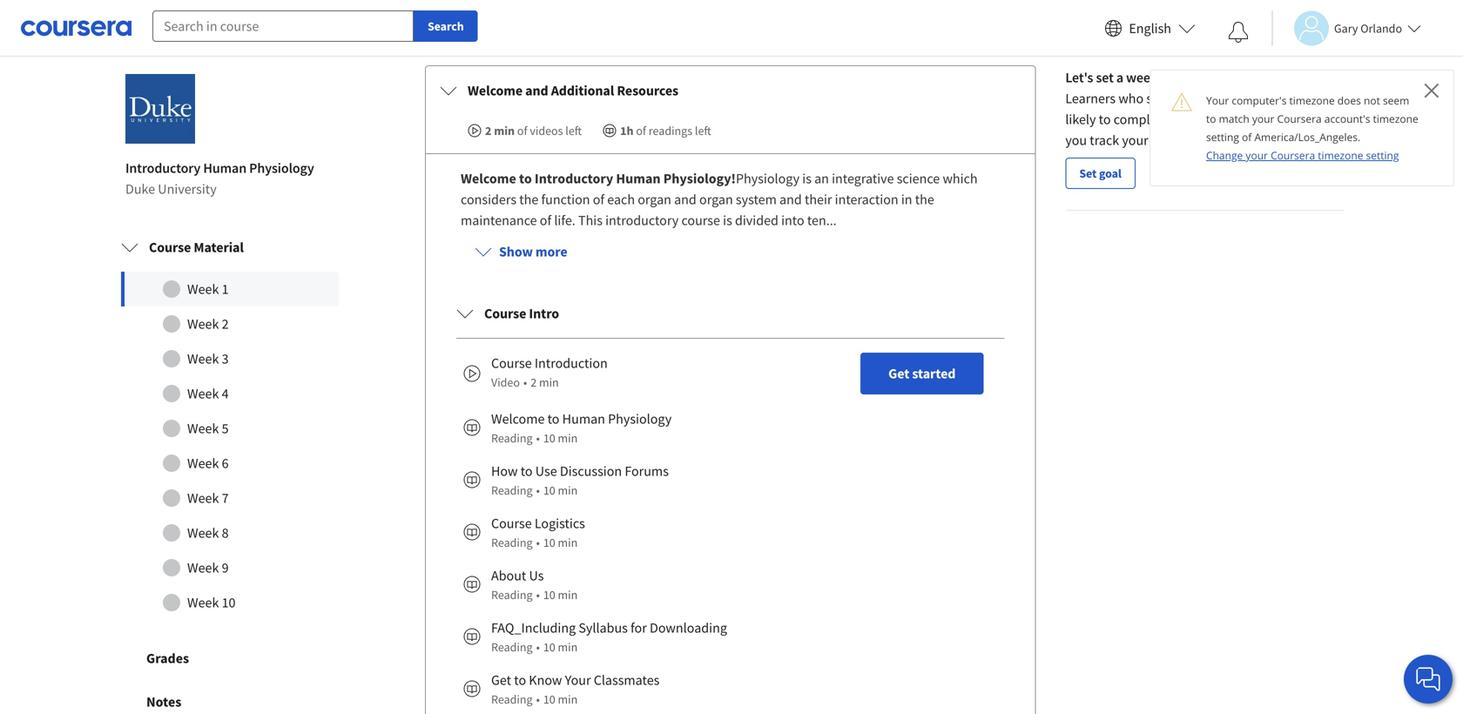 Task type: vqa. For each thing, say whether or not it's contained in the screenshot.
'HUMAN' within introductory human physiology duke university
yes



Task type: describe. For each thing, give the bounding box(es) containing it.
not
[[1364, 93, 1380, 108]]

week 2 link
[[121, 307, 339, 341]]

0 vertical spatial coursera
[[1277, 111, 1322, 126]]

week for week 1
[[187, 281, 219, 298]]

week for week 7
[[187, 490, 219, 507]]

welcome to introductory human physiology!
[[461, 170, 736, 187]]

your inside your computer's timezone does not seem to match your coursera account's timezone setting of america/los_angeles. change your coursera timezone setting
[[1206, 93, 1229, 108]]

0 horizontal spatial a
[[1116, 69, 1123, 86]]

2 inside "course introduction video • 2 min"
[[531, 375, 537, 390]]

welcome and additional resources
[[468, 82, 678, 99]]

show notifications image
[[1228, 22, 1249, 43]]

physiology inside introductory human physiology duke university
[[249, 159, 314, 177]]

integrative
[[832, 170, 894, 187]]

0 vertical spatial set
[[1096, 69, 1114, 86]]

gary orlando
[[1334, 20, 1402, 36]]

min inside how to use discussion forums reading • 10 min
[[558, 483, 578, 498]]

system
[[736, 191, 777, 208]]

likely
[[1065, 111, 1096, 128]]

week 6 link
[[121, 446, 339, 481]]

1 horizontal spatial setting
[[1366, 148, 1399, 162]]

physiology inside the physiology is an integrative science which considers the function of each organ and organ system and their interaction in the maintenance of life. this introductory course is divided into ten...
[[736, 170, 800, 187]]

4
[[222, 385, 229, 402]]

• inside how to use discussion forums reading • 10 min
[[536, 483, 540, 498]]

divided
[[735, 212, 778, 229]]

use
[[535, 463, 557, 480]]

10 inside about us reading • 10 min
[[543, 587, 555, 603]]

week 2
[[187, 315, 229, 333]]

min inside about us reading • 10 min
[[558, 587, 578, 603]]

how
[[491, 463, 518, 480]]

1h of readings left
[[620, 123, 711, 139]]

which
[[943, 170, 978, 187]]

change your coursera timezone setting link
[[1206, 148, 1399, 162]]

a inside learners who set a goal are 75% more likely to complete the course. we'll help you track your progress.
[[1167, 90, 1174, 107]]

america/los_angeles.
[[1254, 130, 1361, 144]]

notes link
[[105, 680, 355, 714]]

logistics
[[535, 515, 585, 532]]

of down welcome to introductory human physiology!
[[593, 191, 604, 208]]

to for how to use discussion forums reading • 10 min
[[521, 463, 533, 480]]

show more button
[[461, 231, 581, 273]]

week 1 link
[[121, 272, 339, 307]]

goal for weekly
[[1171, 69, 1196, 86]]

computer's
[[1232, 93, 1287, 108]]

how to use discussion forums reading • 10 min
[[491, 463, 669, 498]]

you
[[1065, 132, 1087, 149]]

classmates
[[594, 672, 660, 689]]

1 vertical spatial coursera
[[1271, 148, 1315, 162]]

• inside get to know your classmates reading • 10 min
[[536, 692, 540, 707]]

physiology inside welcome to human physiology reading • 10 min
[[608, 410, 672, 428]]

notes
[[146, 693, 181, 711]]

syllabus
[[579, 619, 628, 637]]

human inside welcome to human physiology reading • 10 min
[[562, 410, 605, 428]]

orlando
[[1361, 20, 1402, 36]]

intro
[[529, 305, 559, 322]]

course for course logistics reading • 10 min
[[491, 515, 532, 532]]

physiology!
[[663, 170, 736, 187]]

of inside your computer's timezone does not seem to match your coursera account's timezone setting of america/los_angeles. change your coursera timezone setting
[[1242, 130, 1252, 144]]

learners
[[1065, 90, 1116, 107]]

week 7 link
[[121, 481, 339, 516]]

week 10
[[187, 594, 236, 611]]

course intro
[[484, 305, 559, 322]]

seem
[[1383, 93, 1409, 108]]

considers
[[461, 191, 516, 208]]

week 3
[[187, 350, 229, 368]]

university
[[158, 180, 217, 198]]

week 5 link
[[121, 411, 339, 446]]

account's
[[1324, 111, 1370, 126]]

match
[[1219, 111, 1250, 126]]

of right 1h
[[636, 123, 646, 139]]

min inside 'course logistics reading • 10 min'
[[558, 535, 578, 550]]

of left the videos
[[517, 123, 527, 139]]

course material
[[149, 239, 244, 256]]

reading inside welcome to human physiology reading • 10 min
[[491, 430, 533, 446]]

1 organ from the left
[[638, 191, 671, 208]]

the inside learners who set a goal are 75% more likely to complete the course. we'll help you track your progress.
[[1171, 111, 1190, 128]]

2 organ from the left
[[699, 191, 733, 208]]

duke university image
[[125, 74, 195, 144]]

set inside learners who set a goal are 75% more likely to complete the course. we'll help you track your progress.
[[1146, 90, 1164, 107]]

week for week 6
[[187, 455, 219, 472]]

week 8 link
[[121, 516, 339, 550]]

your inside learners who set a goal are 75% more likely to complete the course. we'll help you track your progress.
[[1122, 132, 1148, 149]]

forums
[[625, 463, 669, 480]]

min inside faq_including syllabus for downloading reading • 10 min
[[558, 639, 578, 655]]

• inside welcome to human physiology reading • 10 min
[[536, 430, 540, 446]]

welcome and additional resources button
[[426, 66, 1035, 115]]

10 inside welcome to human physiology reading • 10 min
[[543, 430, 555, 446]]

introductory human physiology duke university
[[125, 159, 314, 198]]

reading inside get to know your classmates reading • 10 min
[[491, 692, 533, 707]]

resources
[[617, 82, 678, 99]]

1 horizontal spatial and
[[674, 191, 697, 208]]

gary orlando button
[[1272, 11, 1421, 46]]

0 vertical spatial timezone
[[1289, 93, 1335, 108]]

get to know your classmates reading • 10 min
[[491, 672, 660, 707]]

week 10 link
[[121, 585, 339, 620]]

video
[[491, 375, 520, 390]]

faq_including syllabus for downloading reading • 10 min
[[491, 619, 727, 655]]

track
[[1090, 132, 1119, 149]]

to for get to know your classmates reading • 10 min
[[514, 672, 526, 689]]

10 inside week 10 "link"
[[222, 594, 236, 611]]

2 vertical spatial timezone
[[1318, 148, 1363, 162]]

reading inside faq_including syllabus for downloading reading • 10 min
[[491, 639, 533, 655]]

min inside get to know your classmates reading • 10 min
[[558, 692, 578, 707]]

week 7
[[187, 490, 229, 507]]

reading inside 'course logistics reading • 10 min'
[[491, 535, 533, 550]]

welcome for welcome and additional resources
[[468, 82, 523, 99]]

their
[[805, 191, 832, 208]]

• inside 'course logistics reading • 10 min'
[[536, 535, 540, 550]]

grades
[[146, 650, 189, 667]]

show
[[499, 243, 533, 260]]

10 inside how to use discussion forums reading • 10 min
[[543, 483, 555, 498]]

of left life.
[[540, 212, 551, 229]]

set goal button
[[1065, 158, 1135, 189]]

ten...
[[807, 212, 837, 229]]

week for week 8
[[187, 524, 219, 542]]

to inside learners who set a goal are 75% more likely to complete the course. we'll help you track your progress.
[[1099, 111, 1111, 128]]

help
[[1269, 111, 1295, 128]]

an
[[814, 170, 829, 187]]

warning image
[[1171, 91, 1192, 112]]

set goal
[[1079, 166, 1122, 181]]

10 inside 'course logistics reading • 10 min'
[[543, 535, 555, 550]]

to for welcome to human physiology reading • 10 min
[[547, 410, 560, 428]]

week for week 5
[[187, 420, 219, 437]]

readings
[[649, 123, 692, 139]]

timezone mismatch warning modal dialog
[[1150, 70, 1454, 186]]

week 5
[[187, 420, 229, 437]]

get for get to know your classmates reading • 10 min
[[491, 672, 511, 689]]

1 vertical spatial 2
[[222, 315, 229, 333]]

min left the videos
[[494, 123, 515, 139]]

week 9 link
[[121, 550, 339, 585]]

life.
[[554, 212, 575, 229]]

and inside dropdown button
[[525, 82, 548, 99]]

2 horizontal spatial human
[[616, 170, 661, 187]]

course for course introduction video • 2 min
[[491, 355, 532, 372]]

introductory
[[605, 212, 679, 229]]

coursera image
[[21, 14, 132, 42]]



Task type: locate. For each thing, give the bounding box(es) containing it.
introductory up function
[[535, 170, 613, 187]]

• down know
[[536, 692, 540, 707]]

7 week from the top
[[187, 490, 219, 507]]

0 horizontal spatial more
[[536, 243, 567, 260]]

to down are
[[1206, 111, 1216, 126]]

1 vertical spatial more
[[536, 243, 567, 260]]

in
[[901, 191, 912, 208]]

physiology is an integrative science which considers the function of each organ and organ system and their interaction in the maintenance of life. this introductory course is divided into ten...
[[461, 170, 978, 229]]

• inside "course introduction video • 2 min"
[[523, 375, 527, 390]]

reading down how
[[491, 483, 533, 498]]

• down use
[[536, 483, 540, 498]]

2 vertical spatial welcome
[[491, 410, 545, 428]]

we'll
[[1238, 111, 1266, 128]]

course left logistics
[[491, 515, 532, 532]]

1 vertical spatial is
[[723, 212, 732, 229]]

timezone up help
[[1289, 93, 1335, 108]]

is
[[802, 170, 812, 187], [723, 212, 732, 229]]

10 down week 9 link
[[222, 594, 236, 611]]

min down introduction
[[539, 375, 559, 390]]

min inside "course introduction video • 2 min"
[[539, 375, 559, 390]]

let's
[[1065, 69, 1093, 86]]

week left 6
[[187, 455, 219, 472]]

10 down know
[[543, 692, 555, 707]]

10 inside get to know your classmates reading • 10 min
[[543, 692, 555, 707]]

• down logistics
[[536, 535, 540, 550]]

discussion
[[560, 463, 622, 480]]

0 vertical spatial goal
[[1171, 69, 1196, 86]]

your computer's timezone does not seem to match your coursera account's timezone setting of america/los_angeles. change your coursera timezone setting
[[1206, 93, 1418, 162]]

1 horizontal spatial a
[[1167, 90, 1174, 107]]

reading inside how to use discussion forums reading • 10 min
[[491, 483, 533, 498]]

learners who set a goal are 75% more likely to complete the course. we'll help you track your progress.
[[1065, 90, 1295, 149]]

• right video
[[523, 375, 527, 390]]

10 down faq_including
[[543, 639, 555, 655]]

human up each
[[616, 170, 661, 187]]

0 horizontal spatial is
[[723, 212, 732, 229]]

1 horizontal spatial human
[[562, 410, 605, 428]]

Search in course text field
[[152, 10, 414, 42]]

more down life.
[[536, 243, 567, 260]]

coursera down america/los_angeles. in the top of the page
[[1271, 148, 1315, 162]]

course
[[149, 239, 191, 256], [484, 305, 526, 322], [491, 355, 532, 372], [491, 515, 532, 532]]

0 vertical spatial a
[[1116, 69, 1123, 86]]

2 horizontal spatial 2
[[531, 375, 537, 390]]

1 horizontal spatial introductory
[[535, 170, 613, 187]]

is right course
[[723, 212, 732, 229]]

to for welcome to introductory human physiology!
[[519, 170, 532, 187]]

started
[[912, 365, 956, 382]]

0 vertical spatial your
[[1206, 93, 1229, 108]]

reading up "about"
[[491, 535, 533, 550]]

the up progress.
[[1171, 111, 1190, 128]]

welcome for welcome to introductory human physiology!
[[461, 170, 516, 187]]

0 vertical spatial get
[[888, 365, 909, 382]]

about
[[491, 567, 526, 584]]

week inside "link"
[[187, 594, 219, 611]]

about us reading • 10 min
[[491, 567, 578, 603]]

to inside how to use discussion forums reading • 10 min
[[521, 463, 533, 480]]

0 horizontal spatial the
[[519, 191, 538, 208]]

1 horizontal spatial get
[[888, 365, 909, 382]]

search
[[428, 18, 464, 34]]

2 vertical spatial 2
[[531, 375, 537, 390]]

your down complete
[[1122, 132, 1148, 149]]

2 horizontal spatial and
[[779, 191, 802, 208]]

progress.
[[1151, 132, 1205, 149]]

1 horizontal spatial the
[[915, 191, 934, 208]]

min up discussion
[[558, 430, 578, 446]]

welcome inside welcome and additional resources dropdown button
[[468, 82, 523, 99]]

your right know
[[565, 672, 591, 689]]

•
[[523, 375, 527, 390], [536, 430, 540, 446], [536, 483, 540, 498], [536, 535, 540, 550], [536, 587, 540, 603], [536, 639, 540, 655], [536, 692, 540, 707]]

coursera up america/los_angeles. in the top of the page
[[1277, 111, 1322, 126]]

0 horizontal spatial and
[[525, 82, 548, 99]]

organ up course
[[699, 191, 733, 208]]

to inside your computer's timezone does not seem to match your coursera account's timezone setting of america/los_angeles. change your coursera timezone setting
[[1206, 111, 1216, 126]]

week left 1 on the top of the page
[[187, 281, 219, 298]]

10 down logistics
[[543, 535, 555, 550]]

goal for a
[[1176, 90, 1201, 107]]

introductory
[[125, 159, 201, 177], [535, 170, 613, 187]]

1 horizontal spatial physiology
[[608, 410, 672, 428]]

1 horizontal spatial is
[[802, 170, 812, 187]]

grades link
[[105, 637, 355, 680]]

your
[[1252, 111, 1274, 126], [1122, 132, 1148, 149], [1246, 148, 1268, 162]]

get started
[[888, 365, 956, 382]]

to down "course introduction video • 2 min"
[[547, 410, 560, 428]]

0 horizontal spatial human
[[203, 159, 247, 177]]

1 left from the left
[[565, 123, 582, 139]]

timezone down seem at the right
[[1373, 111, 1418, 126]]

for
[[631, 619, 647, 637]]

setting
[[1206, 130, 1239, 144], [1366, 148, 1399, 162]]

1 vertical spatial set
[[1146, 90, 1164, 107]]

0 horizontal spatial get
[[491, 672, 511, 689]]

1 horizontal spatial more
[[1253, 90, 1284, 107]]

6 reading from the top
[[491, 692, 533, 707]]

get inside button
[[888, 365, 909, 382]]

0 vertical spatial setting
[[1206, 130, 1239, 144]]

complete
[[1114, 111, 1168, 128]]

show more
[[499, 243, 567, 260]]

1 horizontal spatial 2
[[485, 123, 492, 139]]

introductory up 'duke' on the top left
[[125, 159, 201, 177]]

5
[[222, 420, 229, 437]]

week for week 3
[[187, 350, 219, 368]]

course left material
[[149, 239, 191, 256]]

set
[[1096, 69, 1114, 86], [1146, 90, 1164, 107]]

your inside get to know your classmates reading • 10 min
[[565, 672, 591, 689]]

to inside welcome to human physiology reading • 10 min
[[547, 410, 560, 428]]

set up "learners"
[[1096, 69, 1114, 86]]

10 up use
[[543, 430, 555, 446]]

0 horizontal spatial organ
[[638, 191, 671, 208]]

course.
[[1193, 111, 1235, 128]]

goal left are
[[1176, 90, 1201, 107]]

9
[[222, 559, 229, 577]]

reading down "about"
[[491, 587, 533, 603]]

goal right set
[[1099, 166, 1122, 181]]

min down discussion
[[558, 483, 578, 498]]

goal inside learners who set a goal are 75% more likely to complete the course. we'll help you track your progress.
[[1176, 90, 1201, 107]]

the up maintenance
[[519, 191, 538, 208]]

search button
[[414, 10, 478, 42]]

10 inside faq_including syllabus for downloading reading • 10 min
[[543, 639, 555, 655]]

chat with us image
[[1414, 665, 1442, 693]]

week for week 4
[[187, 385, 219, 402]]

6 week from the top
[[187, 455, 219, 472]]

1 vertical spatial get
[[491, 672, 511, 689]]

english button
[[1098, 0, 1203, 57]]

left
[[565, 123, 582, 139], [695, 123, 711, 139]]

week left 8
[[187, 524, 219, 542]]

know
[[529, 672, 562, 689]]

a up who at the right top of the page
[[1116, 69, 1123, 86]]

2 horizontal spatial physiology
[[736, 170, 800, 187]]

1 vertical spatial a
[[1167, 90, 1174, 107]]

get
[[888, 365, 909, 382], [491, 672, 511, 689]]

week up week 3
[[187, 315, 219, 333]]

3 week from the top
[[187, 350, 219, 368]]

✕
[[1424, 76, 1440, 104]]

0 horizontal spatial left
[[565, 123, 582, 139]]

10 down use
[[543, 483, 555, 498]]

2 left the videos
[[485, 123, 492, 139]]

setting up change
[[1206, 130, 1239, 144]]

and up 2 min of videos left
[[525, 82, 548, 99]]

2 vertical spatial goal
[[1099, 166, 1122, 181]]

weekly
[[1126, 69, 1168, 86]]

✕ button
[[1424, 76, 1440, 104]]

organ
[[638, 191, 671, 208], [699, 191, 733, 208]]

goal up warning icon
[[1171, 69, 1196, 86]]

are
[[1204, 90, 1223, 107]]

0 horizontal spatial set
[[1096, 69, 1114, 86]]

0 horizontal spatial introductory
[[125, 159, 201, 177]]

gary
[[1334, 20, 1358, 36]]

• down us
[[536, 587, 540, 603]]

timezone
[[1289, 93, 1335, 108], [1373, 111, 1418, 126], [1318, 148, 1363, 162]]

welcome inside welcome to human physiology reading • 10 min
[[491, 410, 545, 428]]

1 vertical spatial welcome
[[461, 170, 516, 187]]

10 week from the top
[[187, 594, 219, 611]]

more up help
[[1253, 90, 1284, 107]]

course inside "course introduction video • 2 min"
[[491, 355, 532, 372]]

reading up how
[[491, 430, 533, 446]]

and down physiology!
[[674, 191, 697, 208]]

0 vertical spatial is
[[802, 170, 812, 187]]

min inside welcome to human physiology reading • 10 min
[[558, 430, 578, 446]]

course up video
[[491, 355, 532, 372]]

0 vertical spatial more
[[1253, 90, 1284, 107]]

your
[[1206, 93, 1229, 108], [565, 672, 591, 689]]

4 week from the top
[[187, 385, 219, 402]]

course for course material
[[149, 239, 191, 256]]

• inside about us reading • 10 min
[[536, 587, 540, 603]]

course left intro
[[484, 305, 526, 322]]

downloading
[[650, 619, 727, 637]]

and
[[525, 82, 548, 99], [674, 191, 697, 208], [779, 191, 802, 208]]

course logistics reading • 10 min
[[491, 515, 585, 550]]

5 week from the top
[[187, 420, 219, 437]]

get left know
[[491, 672, 511, 689]]

1 vertical spatial goal
[[1176, 90, 1201, 107]]

maintenance
[[461, 212, 537, 229]]

to left use
[[521, 463, 533, 480]]

introductory inside introductory human physiology duke university
[[125, 159, 201, 177]]

3 reading from the top
[[491, 535, 533, 550]]

0 vertical spatial welcome
[[468, 82, 523, 99]]

min down know
[[558, 692, 578, 707]]

more inside button
[[536, 243, 567, 260]]

min down logistics
[[558, 535, 578, 550]]

1 horizontal spatial organ
[[699, 191, 733, 208]]

1 horizontal spatial left
[[695, 123, 711, 139]]

to left know
[[514, 672, 526, 689]]

reading down know
[[491, 692, 533, 707]]

interaction
[[835, 191, 898, 208]]

left right the videos
[[565, 123, 582, 139]]

set down weekly
[[1146, 90, 1164, 107]]

2 horizontal spatial the
[[1171, 111, 1190, 128]]

1 vertical spatial your
[[565, 672, 591, 689]]

week left 4
[[187, 385, 219, 402]]

min down faq_including
[[558, 639, 578, 655]]

week left 3
[[187, 350, 219, 368]]

to inside get to know your classmates reading • 10 min
[[514, 672, 526, 689]]

help center image
[[1418, 669, 1439, 690]]

course intro button
[[442, 289, 1018, 338]]

more inside learners who set a goal are 75% more likely to complete the course. we'll help you track your progress.
[[1253, 90, 1284, 107]]

75%
[[1225, 90, 1251, 107]]

welcome up 2 min of videos left
[[468, 82, 523, 99]]

4 reading from the top
[[491, 587, 533, 603]]

let's set a weekly goal
[[1065, 69, 1196, 86]]

faq_including
[[491, 619, 576, 637]]

get for get started
[[888, 365, 909, 382]]

1 horizontal spatial set
[[1146, 90, 1164, 107]]

your down computer's
[[1252, 111, 1274, 126]]

this
[[578, 212, 603, 229]]

week for week 2
[[187, 315, 219, 333]]

10 down us
[[543, 587, 555, 603]]

setting down account's
[[1366, 148, 1399, 162]]

0 horizontal spatial your
[[565, 672, 591, 689]]

• down faq_including
[[536, 639, 540, 655]]

set
[[1079, 166, 1097, 181]]

week left "7"
[[187, 490, 219, 507]]

10
[[543, 430, 555, 446], [543, 483, 555, 498], [543, 535, 555, 550], [543, 587, 555, 603], [222, 594, 236, 611], [543, 639, 555, 655], [543, 692, 555, 707]]

2 week from the top
[[187, 315, 219, 333]]

week 4 link
[[121, 376, 339, 411]]

welcome up considers
[[461, 170, 516, 187]]

welcome to human physiology reading • 10 min
[[491, 410, 672, 446]]

2 left from the left
[[695, 123, 711, 139]]

week 9
[[187, 559, 229, 577]]

• inside faq_including syllabus for downloading reading • 10 min
[[536, 639, 540, 655]]

1 vertical spatial setting
[[1366, 148, 1399, 162]]

2 right video
[[531, 375, 537, 390]]

get inside get to know your classmates reading • 10 min
[[491, 672, 511, 689]]

1
[[222, 281, 229, 298]]

• up use
[[536, 430, 540, 446]]

human up university
[[203, 159, 247, 177]]

function
[[541, 191, 590, 208]]

your right change
[[1246, 148, 1268, 162]]

course introduction video • 2 min
[[491, 355, 608, 390]]

week 4
[[187, 385, 229, 402]]

week for week 10
[[187, 594, 219, 611]]

week for week 9
[[187, 559, 219, 577]]

5 reading from the top
[[491, 639, 533, 655]]

6
[[222, 455, 229, 472]]

course for course intro
[[484, 305, 526, 322]]

1 horizontal spatial your
[[1206, 93, 1229, 108]]

and up the into
[[779, 191, 802, 208]]

week 3 link
[[121, 341, 339, 376]]

1 week from the top
[[187, 281, 219, 298]]

9 week from the top
[[187, 559, 219, 577]]

human up discussion
[[562, 410, 605, 428]]

is left an
[[802, 170, 812, 187]]

videos
[[530, 123, 563, 139]]

english
[[1129, 20, 1171, 37]]

get started button
[[861, 353, 984, 395]]

reading
[[491, 430, 533, 446], [491, 483, 533, 498], [491, 535, 533, 550], [491, 587, 533, 603], [491, 639, 533, 655], [491, 692, 533, 707]]

0 horizontal spatial setting
[[1206, 130, 1239, 144]]

course inside 'course logistics reading • 10 min'
[[491, 515, 532, 532]]

7
[[222, 490, 229, 507]]

reading inside about us reading • 10 min
[[491, 587, 533, 603]]

to up track
[[1099, 111, 1111, 128]]

left right readings
[[695, 123, 711, 139]]

min up faq_including
[[558, 587, 578, 603]]

welcome down video
[[491, 410, 545, 428]]

get left started
[[888, 365, 909, 382]]

your up course.
[[1206, 93, 1229, 108]]

2 reading from the top
[[491, 483, 533, 498]]

week left 5
[[187, 420, 219, 437]]

to down 2 min of videos left
[[519, 170, 532, 187]]

min
[[494, 123, 515, 139], [539, 375, 559, 390], [558, 430, 578, 446], [558, 483, 578, 498], [558, 535, 578, 550], [558, 587, 578, 603], [558, 639, 578, 655], [558, 692, 578, 707]]

goal
[[1171, 69, 1196, 86], [1176, 90, 1201, 107], [1099, 166, 1122, 181]]

a down weekly
[[1167, 90, 1174, 107]]

who
[[1119, 90, 1144, 107]]

of down the we'll
[[1242, 130, 1252, 144]]

organ up introductory
[[638, 191, 671, 208]]

week down week 9 at bottom
[[187, 594, 219, 611]]

course
[[681, 212, 720, 229]]

human
[[203, 159, 247, 177], [616, 170, 661, 187], [562, 410, 605, 428]]

human inside introductory human physiology duke university
[[203, 159, 247, 177]]

timezone down account's
[[1318, 148, 1363, 162]]

goal inside button
[[1099, 166, 1122, 181]]

2 down 1 on the top of the page
[[222, 315, 229, 333]]

0 horizontal spatial physiology
[[249, 159, 314, 177]]

8 week from the top
[[187, 524, 219, 542]]

the right in
[[915, 191, 934, 208]]

additional
[[551, 82, 614, 99]]

1 reading from the top
[[491, 430, 533, 446]]

week left 9
[[187, 559, 219, 577]]

to
[[1099, 111, 1111, 128], [1206, 111, 1216, 126], [519, 170, 532, 187], [547, 410, 560, 428], [521, 463, 533, 480], [514, 672, 526, 689]]

0 horizontal spatial 2
[[222, 315, 229, 333]]

0 vertical spatial 2
[[485, 123, 492, 139]]

3
[[222, 350, 229, 368]]

reading down faq_including
[[491, 639, 533, 655]]

1 vertical spatial timezone
[[1373, 111, 1418, 126]]



